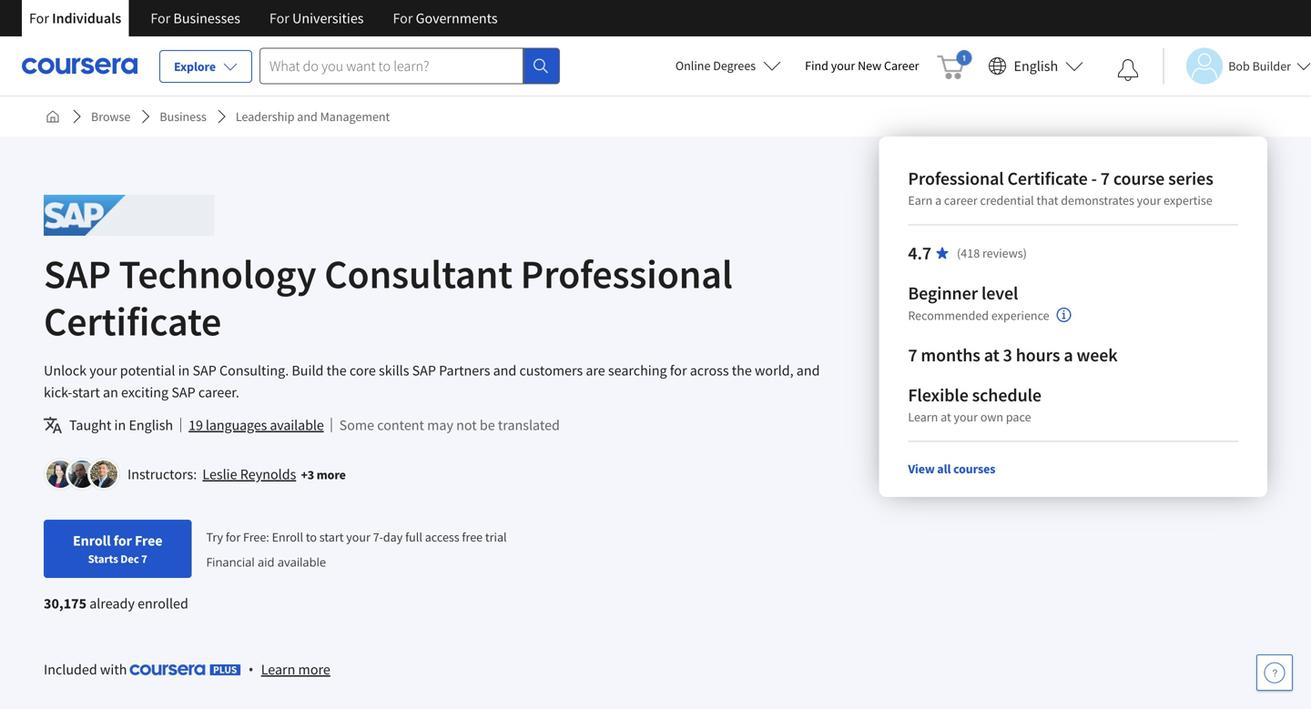 Task type: locate. For each thing, give the bounding box(es) containing it.
1 vertical spatial in
[[114, 416, 126, 434]]

learn more link
[[261, 658, 330, 681]]

career.
[[198, 383, 239, 402]]

your inside try for free: enroll to start your 7-day full access free trial financial aid available
[[346, 529, 370, 545]]

information about difficulty level pre-requisites. image
[[1057, 308, 1071, 322]]

months
[[921, 344, 981, 367]]

in right potential
[[178, 362, 190, 380]]

instructors: leslie reynolds +3 more
[[127, 465, 346, 484]]

enroll inside enroll for free starts dec 7
[[73, 532, 111, 550]]

1 vertical spatial start
[[319, 529, 344, 545]]

beginner
[[908, 282, 978, 305]]

1 vertical spatial learn
[[261, 661, 295, 679]]

for left across
[[670, 362, 687, 380]]

sap down sap image
[[44, 249, 111, 299]]

show notifications image
[[1118, 59, 1139, 81]]

professional inside "sap technology consultant  professional certificate"
[[521, 249, 733, 299]]

across
[[690, 362, 729, 380]]

more right •
[[298, 661, 330, 679]]

a right earn
[[935, 192, 942, 209]]

miguel alcobia image
[[68, 461, 96, 488]]

1 for from the left
[[29, 9, 49, 27]]

available up "+3"
[[270, 416, 324, 434]]

english right shopping cart: 1 item icon
[[1014, 57, 1058, 75]]

sap up 19
[[171, 383, 195, 402]]

for
[[670, 362, 687, 380], [226, 529, 241, 545], [114, 532, 132, 550]]

kick-
[[44, 383, 72, 402]]

0 vertical spatial learn
[[908, 409, 938, 425]]

0 horizontal spatial the
[[327, 362, 347, 380]]

for for individuals
[[29, 9, 49, 27]]

learn down flexible
[[908, 409, 938, 425]]

view all courses
[[908, 461, 996, 477]]

languages
[[206, 416, 267, 434]]

0 horizontal spatial start
[[72, 383, 100, 402]]

for left universities
[[269, 9, 289, 27]]

0 horizontal spatial for
[[114, 532, 132, 550]]

1 horizontal spatial in
[[178, 362, 190, 380]]

0 horizontal spatial professional
[[521, 249, 733, 299]]

0 vertical spatial certificate
[[1008, 167, 1088, 190]]

for
[[29, 9, 49, 27], [151, 9, 170, 27], [269, 9, 289, 27], [393, 9, 413, 27]]

1 vertical spatial english
[[129, 416, 173, 434]]

week
[[1077, 344, 1118, 367]]

help center image
[[1264, 662, 1286, 684]]

for up what do you want to learn? text field
[[393, 9, 413, 27]]

19 languages available
[[189, 416, 324, 434]]

consulting.
[[219, 362, 289, 380]]

leslie reynolds link
[[203, 465, 296, 484]]

your inside the 'unlock your potential in sap consulting. build the core skills sap partners and customers are searching for across the world, and kick-start an exciting sap career.'
[[89, 362, 117, 380]]

learn right •
[[261, 661, 295, 679]]

+3 more button
[[301, 466, 346, 484]]

a left week
[[1064, 344, 1073, 367]]

1 horizontal spatial professional
[[908, 167, 1004, 190]]

at inside flexible schedule learn at your own pace
[[941, 409, 951, 425]]

and
[[297, 108, 318, 125], [493, 362, 517, 380], [797, 362, 820, 380]]

sap image
[[44, 195, 214, 236]]

1 horizontal spatial english
[[1014, 57, 1058, 75]]

exciting
[[121, 383, 169, 402]]

your left own
[[954, 409, 978, 425]]

enroll left to
[[272, 529, 303, 545]]

management
[[320, 108, 390, 125]]

start inside try for free: enroll to start your 7-day full access free trial financial aid available
[[319, 529, 344, 545]]

course
[[1114, 167, 1165, 190]]

0 vertical spatial 7
[[1101, 167, 1110, 190]]

0 horizontal spatial 7
[[141, 552, 147, 566]]

What do you want to learn? text field
[[260, 48, 524, 84]]

the left core
[[327, 362, 347, 380]]

and right leadership on the left of the page
[[297, 108, 318, 125]]

unlock
[[44, 362, 87, 380]]

0 vertical spatial available
[[270, 416, 324, 434]]

leadership and management
[[236, 108, 390, 125]]

7 right dec
[[141, 552, 147, 566]]

enroll up starts
[[73, 532, 111, 550]]

career
[[884, 57, 919, 74]]

0 vertical spatial at
[[984, 344, 1000, 367]]

4 for from the left
[[393, 9, 413, 27]]

professional certificate - 7 course series earn a career credential that demonstrates your expertise
[[908, 167, 1214, 209]]

(418
[[957, 245, 980, 261]]

0 horizontal spatial a
[[935, 192, 942, 209]]

1 horizontal spatial at
[[984, 344, 1000, 367]]

for inside the 'unlock your potential in sap consulting. build the core skills sap partners and customers are searching for across the world, and kick-start an exciting sap career.'
[[670, 362, 687, 380]]

unlock your potential in sap consulting. build the core skills sap partners and customers are searching for across the world, and kick-start an exciting sap career.
[[44, 362, 820, 402]]

that
[[1037, 192, 1059, 209]]

a
[[935, 192, 942, 209], [1064, 344, 1073, 367]]

0 vertical spatial english
[[1014, 57, 1058, 75]]

your
[[831, 57, 855, 74], [1137, 192, 1161, 209], [89, 362, 117, 380], [954, 409, 978, 425], [346, 529, 370, 545]]

financial aid available button
[[206, 554, 326, 570]]

1 vertical spatial available
[[278, 554, 326, 570]]

start left an
[[72, 383, 100, 402]]

30,175
[[44, 595, 87, 613]]

0 vertical spatial a
[[935, 192, 942, 209]]

0 horizontal spatial enroll
[[73, 532, 111, 550]]

your right find
[[831, 57, 855, 74]]

1 horizontal spatial learn
[[908, 409, 938, 425]]

view all courses link
[[908, 461, 996, 477]]

more right "+3"
[[317, 467, 346, 483]]

1 vertical spatial a
[[1064, 344, 1073, 367]]

in inside the 'unlock your potential in sap consulting. build the core skills sap partners and customers are searching for across the world, and kick-start an exciting sap career.'
[[178, 362, 190, 380]]

find
[[805, 57, 829, 74]]

1 horizontal spatial a
[[1064, 344, 1073, 367]]

enroll for free starts dec 7
[[73, 532, 163, 566]]

for inside enroll for free starts dec 7
[[114, 532, 132, 550]]

2 vertical spatial 7
[[141, 552, 147, 566]]

1 horizontal spatial certificate
[[1008, 167, 1088, 190]]

english down the exciting
[[129, 416, 173, 434]]

1 vertical spatial at
[[941, 409, 951, 425]]

1 horizontal spatial 7
[[908, 344, 917, 367]]

for businesses
[[151, 9, 240, 27]]

7 inside enroll for free starts dec 7
[[141, 552, 147, 566]]

learn inside flexible schedule learn at your own pace
[[908, 409, 938, 425]]

3 for from the left
[[269, 9, 289, 27]]

1 vertical spatial 7
[[908, 344, 917, 367]]

schedule
[[972, 384, 1042, 407]]

start right to
[[319, 529, 344, 545]]

leslie reynolds image
[[46, 461, 74, 488]]

your down course
[[1137, 192, 1161, 209]]

for left individuals
[[29, 9, 49, 27]]

leadership and management link
[[228, 100, 397, 133]]

english
[[1014, 57, 1058, 75], [129, 416, 173, 434]]

all
[[937, 461, 951, 477]]

experience
[[992, 307, 1050, 324]]

series
[[1168, 167, 1214, 190]]

1 horizontal spatial start
[[319, 529, 344, 545]]

• learn more
[[248, 660, 330, 679]]

builder
[[1253, 58, 1291, 74]]

1 horizontal spatial enroll
[[272, 529, 303, 545]]

bob
[[1229, 58, 1250, 74]]

1 vertical spatial certificate
[[44, 296, 222, 347]]

and right partners
[[493, 362, 517, 380]]

2 for from the left
[[151, 9, 170, 27]]

available down to
[[278, 554, 326, 570]]

instructors:
[[127, 465, 197, 484]]

2 the from the left
[[732, 362, 752, 380]]

to
[[306, 529, 317, 545]]

online degrees
[[676, 57, 756, 74]]

english button
[[981, 36, 1091, 96]]

free
[[462, 529, 483, 545]]

degrees
[[713, 57, 756, 74]]

certificate up the that
[[1008, 167, 1088, 190]]

at down flexible
[[941, 409, 951, 425]]

0 horizontal spatial and
[[297, 108, 318, 125]]

0 vertical spatial in
[[178, 362, 190, 380]]

at left 3
[[984, 344, 1000, 367]]

2 horizontal spatial for
[[670, 362, 687, 380]]

for left businesses
[[151, 9, 170, 27]]

0 vertical spatial start
[[72, 383, 100, 402]]

the left world,
[[732, 362, 752, 380]]

full
[[405, 529, 422, 545]]

some
[[339, 416, 374, 434]]

7 left months
[[908, 344, 917, 367]]

None search field
[[260, 48, 560, 84]]

0 horizontal spatial learn
[[261, 661, 295, 679]]

for inside try for free: enroll to start your 7-day full access free trial financial aid available
[[226, 529, 241, 545]]

view
[[908, 461, 935, 477]]

0 horizontal spatial at
[[941, 409, 951, 425]]

sap up career.
[[193, 362, 217, 380]]

enroll inside try for free: enroll to start your 7-day full access free trial financial aid available
[[272, 529, 303, 545]]

professional
[[908, 167, 1004, 190], [521, 249, 733, 299]]

available inside try for free: enroll to start your 7-day full access free trial financial aid available
[[278, 554, 326, 570]]

for up dec
[[114, 532, 132, 550]]

available
[[270, 416, 324, 434], [278, 554, 326, 570]]

in right 'taught'
[[114, 416, 126, 434]]

-
[[1091, 167, 1097, 190]]

0 vertical spatial more
[[317, 467, 346, 483]]

starts
[[88, 552, 118, 566]]

certificate up potential
[[44, 296, 222, 347]]

for right try
[[226, 529, 241, 545]]

and right world,
[[797, 362, 820, 380]]

your inside flexible schedule learn at your own pace
[[954, 409, 978, 425]]

7 right -
[[1101, 167, 1110, 190]]

coursera plus image
[[130, 665, 241, 676]]

start inside the 'unlock your potential in sap consulting. build the core skills sap partners and customers are searching for across the world, and kick-start an exciting sap career.'
[[72, 383, 100, 402]]

1 horizontal spatial for
[[226, 529, 241, 545]]

1 horizontal spatial the
[[732, 362, 752, 380]]

free:
[[243, 529, 269, 545]]

1 vertical spatial professional
[[521, 249, 733, 299]]

(418 reviews)
[[957, 245, 1027, 261]]

0 vertical spatial professional
[[908, 167, 1004, 190]]

your up an
[[89, 362, 117, 380]]

flexible schedule learn at your own pace
[[908, 384, 1042, 425]]

english inside button
[[1014, 57, 1058, 75]]

1 vertical spatial more
[[298, 661, 330, 679]]

bob builder
[[1229, 58, 1291, 74]]

your left 7-
[[346, 529, 370, 545]]

1 horizontal spatial and
[[493, 362, 517, 380]]

2 horizontal spatial 7
[[1101, 167, 1110, 190]]

enroll
[[272, 529, 303, 545], [73, 532, 111, 550]]

7
[[1101, 167, 1110, 190], [908, 344, 917, 367], [141, 552, 147, 566]]

explore
[[174, 58, 216, 75]]

already
[[89, 595, 135, 613]]

0 horizontal spatial certificate
[[44, 296, 222, 347]]

19 languages available button
[[189, 414, 324, 436]]



Task type: describe. For each thing, give the bounding box(es) containing it.
aid
[[258, 554, 275, 570]]

beginner level
[[908, 282, 1018, 305]]

certificate inside professional certificate - 7 course series earn a career credential that demonstrates your expertise
[[1008, 167, 1088, 190]]

for for businesses
[[151, 9, 170, 27]]

for for governments
[[393, 9, 413, 27]]

level
[[982, 282, 1018, 305]]

included with
[[44, 660, 130, 679]]

sap right skills
[[412, 362, 436, 380]]

reynolds
[[240, 465, 296, 484]]

customers
[[520, 362, 583, 380]]

bob builder button
[[1163, 48, 1311, 84]]

available inside button
[[270, 416, 324, 434]]

online degrees button
[[661, 46, 796, 86]]

4.7
[[908, 242, 932, 265]]

reviews)
[[983, 245, 1027, 261]]

searching
[[608, 362, 667, 380]]

trial
[[485, 529, 507, 545]]

partners
[[439, 362, 490, 380]]

for individuals
[[29, 9, 121, 27]]

content
[[377, 416, 424, 434]]

recommended experience
[[908, 307, 1050, 324]]

leslie
[[203, 465, 237, 484]]

technology
[[119, 249, 317, 299]]

may
[[427, 416, 453, 434]]

leadership
[[236, 108, 295, 125]]

try
[[206, 529, 223, 545]]

an
[[103, 383, 118, 402]]

0 horizontal spatial english
[[129, 416, 173, 434]]

career
[[944, 192, 978, 209]]

new
[[858, 57, 882, 74]]

individuals
[[52, 9, 121, 27]]

find your new career
[[805, 57, 919, 74]]

explore button
[[159, 50, 252, 83]]

not
[[456, 416, 477, 434]]

skills
[[379, 362, 409, 380]]

shopping cart: 1 item image
[[938, 50, 972, 79]]

world,
[[755, 362, 794, 380]]

demonstrates
[[1061, 192, 1135, 209]]

sap inside "sap technology consultant  professional certificate"
[[44, 249, 111, 299]]

browse
[[91, 108, 131, 125]]

for for try for free: enroll to start your 7-day full access free trial
[[226, 529, 241, 545]]

home image
[[46, 109, 60, 124]]

for for universities
[[269, 9, 289, 27]]

your inside professional certificate - 7 course series earn a career credential that demonstrates your expertise
[[1137, 192, 1161, 209]]

be
[[480, 416, 495, 434]]

dr omar sharaf image
[[90, 461, 117, 488]]

for for enroll for free
[[114, 532, 132, 550]]

universities
[[292, 9, 364, 27]]

learn inside '• learn more'
[[261, 661, 295, 679]]

more inside '• learn more'
[[298, 661, 330, 679]]

consultant
[[324, 249, 513, 299]]

for governments
[[393, 9, 498, 27]]

30,175 already enrolled
[[44, 595, 188, 613]]

courses
[[954, 461, 996, 477]]

pace
[[1006, 409, 1031, 425]]

19
[[189, 416, 203, 434]]

free
[[135, 532, 163, 550]]

professional inside professional certificate - 7 course series earn a career credential that demonstrates your expertise
[[908, 167, 1004, 190]]

flexible
[[908, 384, 969, 407]]

dec
[[120, 552, 139, 566]]

credential
[[980, 192, 1034, 209]]

recommended
[[908, 307, 989, 324]]

•
[[248, 660, 254, 679]]

sap technology consultant  professional certificate
[[44, 249, 733, 347]]

coursera image
[[22, 51, 138, 80]]

expertise
[[1164, 192, 1213, 209]]

7 inside professional certificate - 7 course series earn a career credential that demonstrates your expertise
[[1101, 167, 1110, 190]]

1 the from the left
[[327, 362, 347, 380]]

potential
[[120, 362, 175, 380]]

7-
[[373, 529, 383, 545]]

earn
[[908, 192, 933, 209]]

core
[[350, 362, 376, 380]]

3
[[1003, 344, 1012, 367]]

0 horizontal spatial in
[[114, 416, 126, 434]]

find your new career link
[[796, 55, 928, 77]]

online
[[676, 57, 711, 74]]

with
[[100, 660, 127, 679]]

own
[[981, 409, 1004, 425]]

business link
[[152, 100, 214, 133]]

more inside the instructors: leslie reynolds +3 more
[[317, 467, 346, 483]]

hours
[[1016, 344, 1060, 367]]

are
[[586, 362, 605, 380]]

businesses
[[173, 9, 240, 27]]

2 horizontal spatial and
[[797, 362, 820, 380]]

taught in english
[[69, 416, 173, 434]]

governments
[[416, 9, 498, 27]]

included
[[44, 660, 97, 679]]

day
[[383, 529, 403, 545]]

financial
[[206, 554, 255, 570]]

a inside professional certificate - 7 course series earn a career credential that demonstrates your expertise
[[935, 192, 942, 209]]

try for free: enroll to start your 7-day full access free trial financial aid available
[[206, 529, 507, 570]]

banner navigation
[[15, 0, 512, 36]]

certificate inside "sap technology consultant  professional certificate"
[[44, 296, 222, 347]]



Task type: vqa. For each thing, say whether or not it's contained in the screenshot.
Taught
yes



